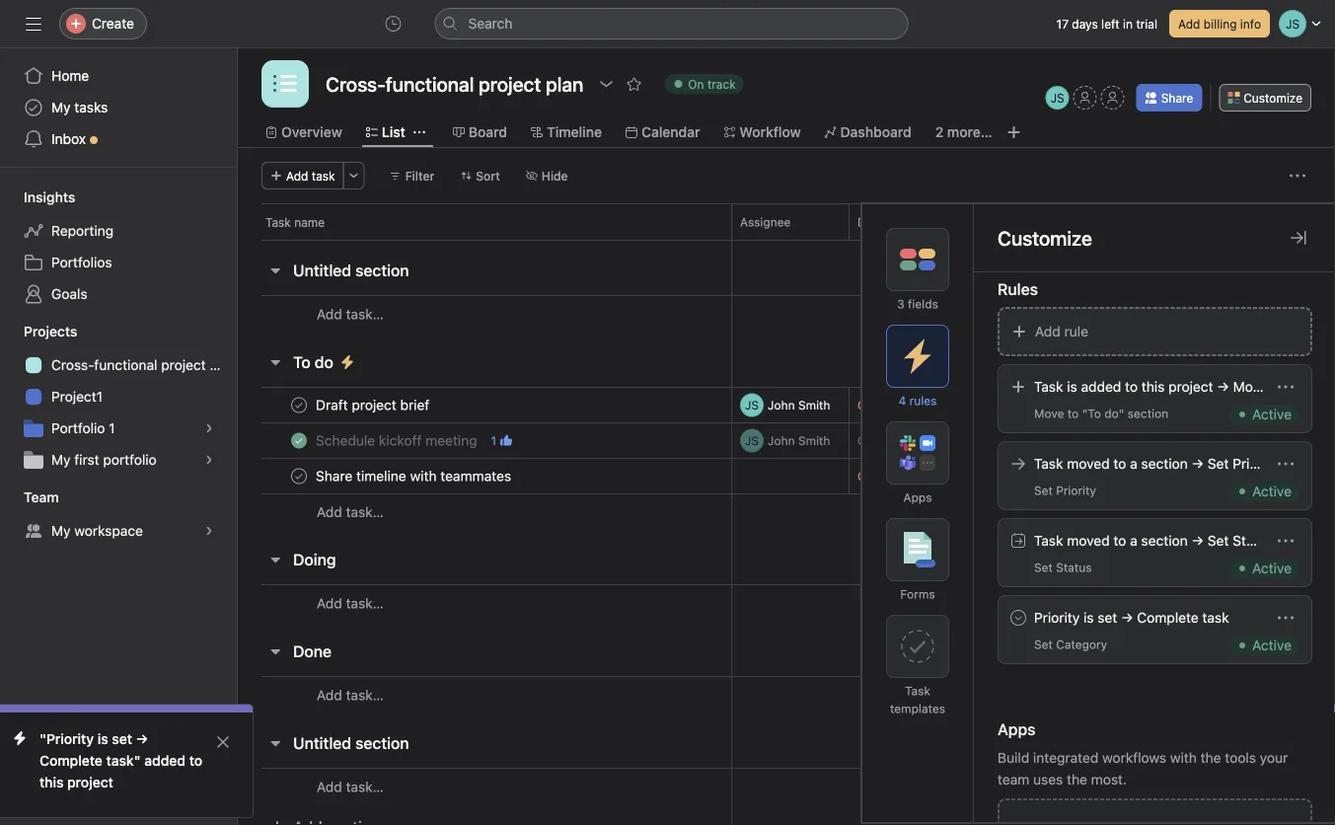 Task type: describe. For each thing, give the bounding box(es) containing it.
js for oct 20 – 24
[[745, 398, 759, 412]]

row containing 1
[[238, 422, 1336, 459]]

search list box
[[435, 8, 909, 39]]

overview link
[[266, 121, 342, 143]]

workflows
[[1103, 750, 1167, 766]]

share button
[[1137, 84, 1203, 112]]

set for task moved to a section → set status
[[1034, 561, 1053, 574]]

4 active from the top
[[1253, 637, 1292, 653]]

is for priority
[[1084, 610, 1094, 626]]

task for task moved to a section → set status
[[1034, 533, 1064, 549]]

Share timeline with teammates text field
[[312, 466, 517, 486]]

3
[[897, 297, 905, 311]]

2
[[936, 124, 944, 140]]

25
[[909, 434, 924, 448]]

john smith for oct 20 – 24
[[768, 398, 831, 412]]

17 days left in trial
[[1057, 17, 1158, 31]]

is for "priority
[[97, 731, 108, 747]]

my for my first portfolio
[[51, 452, 71, 468]]

my tasks
[[51, 99, 108, 115]]

board link
[[453, 121, 507, 143]]

oct for oct 24 – 26
[[858, 469, 878, 483]]

Completed checkbox
[[287, 464, 311, 488]]

add task… row for first untitled section button from the bottom
[[238, 768, 1336, 805]]

2 collapse task list for this section image from the top
[[268, 354, 283, 370]]

task moved to a section → set priority
[[1034, 456, 1279, 472]]

workspace
[[74, 523, 143, 539]]

days
[[1072, 17, 1098, 31]]

hide sidebar image
[[26, 16, 41, 32]]

add task… button inside header to do tree grid
[[317, 501, 384, 523]]

row containing task name
[[238, 203, 1336, 240]]

oct 20 – 24
[[858, 398, 924, 412]]

my workspace link
[[12, 515, 225, 547]]

2 more…
[[936, 124, 993, 140]]

insights element
[[0, 180, 237, 314]]

set for priority is set → complete task
[[1034, 638, 1053, 651]]

rules for to do image
[[339, 354, 355, 370]]

date
[[883, 215, 908, 229]]

0 vertical spatial this
[[1142, 379, 1165, 395]]

portfolio
[[103, 452, 157, 468]]

row containing js
[[238, 387, 1336, 423]]

0 horizontal spatial apps
[[904, 491, 932, 504]]

cross-
[[51, 357, 94, 373]]

active for move
[[1253, 406, 1292, 422]]

0 vertical spatial status
[[1233, 533, 1274, 549]]

is for task
[[1067, 379, 1078, 395]]

oct for oct 23 – 25
[[858, 434, 878, 448]]

customize button
[[1219, 84, 1312, 112]]

hide
[[542, 169, 568, 183]]

list image
[[273, 72, 297, 96]]

→ down add rule button
[[1217, 379, 1230, 395]]

share
[[1162, 91, 1194, 105]]

– for 26
[[899, 469, 906, 483]]

add task… for first untitled section button
[[317, 306, 384, 322]]

integrated
[[1033, 750, 1099, 766]]

1 vertical spatial apps
[[998, 720, 1036, 739]]

task is added to this project → move task to a c
[[1034, 379, 1336, 395]]

cross-functional project plan link
[[12, 349, 237, 381]]

open menu image for priority
[[1278, 456, 1294, 472]]

done
[[293, 642, 332, 661]]

most.
[[1091, 771, 1127, 788]]

reporting link
[[12, 215, 225, 247]]

calendar link
[[626, 121, 700, 143]]

draft project brief cell
[[238, 387, 732, 423]]

untitled for add task… button associated with first untitled section button from the bottom
[[293, 734, 351, 753]]

completed checkbox for oct 20
[[287, 393, 311, 417]]

rules
[[910, 394, 937, 408]]

add task button
[[262, 162, 344, 190]]

filter
[[405, 169, 435, 183]]

invite button
[[19, 782, 104, 817]]

home link
[[12, 60, 225, 92]]

to do button
[[293, 344, 334, 380]]

project1 link
[[12, 381, 225, 413]]

john for oct 20 – 24
[[768, 398, 795, 412]]

this inside "priority is set → complete task" added to this project
[[39, 774, 64, 791]]

sort button
[[451, 162, 509, 190]]

"priority is set → complete task" added to this project
[[39, 731, 202, 791]]

team button
[[0, 488, 59, 507]]

on track button
[[656, 70, 753, 98]]

projects button
[[0, 322, 77, 342]]

portfolios link
[[12, 247, 225, 278]]

create button
[[59, 8, 147, 39]]

3 fields
[[897, 297, 939, 311]]

trial
[[1137, 17, 1158, 31]]

search
[[468, 15, 513, 32]]

task inside button
[[312, 169, 335, 183]]

oct 24 – 26
[[858, 469, 924, 483]]

on
[[688, 77, 704, 91]]

invite
[[55, 791, 91, 807]]

task for task is added to this project → move task to a c
[[1034, 379, 1064, 395]]

team
[[998, 771, 1030, 788]]

set priority
[[1034, 484, 1097, 497]]

Schedule kickoff meeting text field
[[312, 431, 483, 451]]

add task… row for first untitled section button
[[238, 295, 1336, 333]]

reporting
[[51, 223, 114, 239]]

name
[[294, 215, 325, 229]]

add task… for first untitled section button from the bottom
[[317, 779, 384, 795]]

add task
[[286, 169, 335, 183]]

search button
[[435, 8, 909, 39]]

0 horizontal spatial the
[[1067, 771, 1088, 788]]

schedule kickoff meeting cell
[[238, 422, 732, 459]]

uses
[[1034, 771, 1063, 788]]

customize inside dropdown button
[[1244, 91, 1303, 105]]

due date
[[858, 215, 908, 229]]

4 open menu image from the top
[[1278, 610, 1294, 626]]

Draft project brief text field
[[312, 395, 436, 415]]

task for task name
[[266, 215, 291, 229]]

23
[[881, 434, 896, 448]]

collapse task list for this section image for first untitled section button from the bottom
[[268, 735, 283, 751]]

1 vertical spatial move
[[1034, 407, 1065, 421]]

task… for first untitled section button's add task… button
[[346, 306, 384, 322]]

with
[[1171, 750, 1197, 766]]

calendar
[[642, 124, 700, 140]]

task… for add task… button corresponding to doing button on the bottom left of the page
[[346, 595, 384, 612]]

on track
[[688, 77, 736, 91]]

doing button
[[293, 542, 336, 577]]

create
[[92, 15, 134, 32]]

close image
[[215, 734, 231, 750]]

task… for add task… button associated with first untitled section button from the bottom
[[346, 779, 384, 795]]

1 inside "button"
[[491, 434, 497, 448]]

add task… button for doing button on the bottom left of the page
[[317, 593, 384, 614]]

add task… for done button
[[317, 687, 384, 703]]

sort
[[476, 169, 500, 183]]

set for "priority
[[112, 731, 132, 747]]

timeline link
[[531, 121, 602, 143]]

→ inside "priority is set → complete task" added to this project
[[136, 731, 148, 747]]

add task… button for done button
[[317, 685, 384, 706]]

a for priority
[[1130, 456, 1138, 472]]

my workspace
[[51, 523, 143, 539]]

done button
[[293, 634, 332, 669]]

open menu image for move
[[1278, 379, 1294, 395]]

add task… button for first untitled section button from the bottom
[[317, 776, 384, 798]]

add billing info button
[[1170, 10, 1270, 38]]

2 untitled section button from the top
[[293, 726, 409, 761]]

dashboard
[[841, 124, 912, 140]]

add inside "add billing info" button
[[1179, 17, 1201, 31]]

see details, my first portfolio image
[[203, 454, 215, 466]]

0 vertical spatial added
[[1081, 379, 1122, 395]]

open menu image for status
[[1278, 533, 1294, 549]]

task name
[[266, 215, 325, 229]]

smith for oct 20
[[799, 398, 831, 412]]

portfolio 1 link
[[12, 413, 225, 444]]

project1
[[51, 388, 103, 405]]

section for task moved to a section → set status
[[1142, 533, 1188, 549]]

portfolio
[[51, 420, 105, 436]]

4
[[899, 394, 906, 408]]

tab actions image
[[413, 126, 425, 138]]

team
[[24, 489, 59, 505]]

do"
[[1105, 407, 1125, 421]]

projects element
[[0, 314, 237, 480]]

1 button
[[487, 431, 516, 451]]

info
[[1241, 17, 1262, 31]]

my first portfolio link
[[12, 444, 225, 476]]

filter button
[[381, 162, 443, 190]]

set category
[[1034, 638, 1108, 651]]



Task type: vqa. For each thing, say whether or not it's contained in the screenshot.


Task type: locate. For each thing, give the bounding box(es) containing it.
1 vertical spatial oct
[[858, 434, 878, 448]]

1 horizontal spatial customize
[[1244, 91, 1303, 105]]

0 vertical spatial my
[[51, 99, 71, 115]]

completed image
[[287, 393, 311, 417], [287, 464, 311, 488]]

2 vertical spatial –
[[899, 469, 906, 483]]

a down move to "to do" section
[[1130, 456, 1138, 472]]

2 vertical spatial oct
[[858, 469, 878, 483]]

this up invite
[[39, 774, 64, 791]]

– left '26'
[[899, 469, 906, 483]]

1 open menu image from the top
[[1278, 379, 1294, 395]]

0 vertical spatial collapse task list for this section image
[[268, 552, 283, 568]]

1 horizontal spatial apps
[[998, 720, 1036, 739]]

0 horizontal spatial complete
[[39, 753, 103, 769]]

1 john smith from the top
[[768, 398, 831, 412]]

None text field
[[321, 66, 589, 102]]

– left 25
[[899, 434, 906, 448]]

tools
[[1225, 750, 1257, 766]]

20
[[881, 398, 896, 412]]

2 untitled from the top
[[293, 734, 351, 753]]

task up set status
[[1034, 533, 1064, 549]]

task… for add task… button associated with done button
[[346, 687, 384, 703]]

assignee
[[740, 215, 791, 229]]

0 vertical spatial collapse task list for this section image
[[268, 263, 283, 278]]

collapse task list for this section image for first untitled section button
[[268, 263, 283, 278]]

1 horizontal spatial status
[[1233, 533, 1274, 549]]

3 add task… from the top
[[317, 595, 384, 612]]

row
[[238, 203, 1336, 240], [262, 239, 1336, 241], [238, 387, 1336, 423], [238, 422, 1336, 459], [238, 458, 1336, 495]]

0 horizontal spatial project
[[67, 774, 113, 791]]

2 vertical spatial is
[[97, 731, 108, 747]]

0 vertical spatial move
[[1234, 379, 1268, 395]]

– right 20
[[899, 398, 906, 412]]

1 vertical spatial task
[[1272, 379, 1299, 395]]

1 vertical spatial john smith
[[768, 434, 831, 448]]

0 vertical spatial js
[[1051, 91, 1065, 105]]

js inside button
[[1051, 91, 1065, 105]]

open menu image
[[1278, 379, 1294, 395], [1278, 456, 1294, 472], [1278, 533, 1294, 549], [1278, 610, 1294, 626]]

3 collapse task list for this section image from the top
[[268, 735, 283, 751]]

workflow
[[740, 124, 801, 140]]

smith left 23
[[799, 434, 831, 448]]

task… for add task… button in the header to do tree grid
[[346, 504, 384, 520]]

0 vertical spatial the
[[1201, 750, 1222, 766]]

1 vertical spatial added
[[144, 753, 186, 769]]

completed image inside draft project brief cell
[[287, 393, 311, 417]]

add task… row for done button
[[238, 676, 1336, 714]]

1 active from the top
[[1253, 406, 1292, 422]]

add inside header to do tree grid
[[317, 504, 342, 520]]

3 oct from the top
[[858, 469, 878, 483]]

1 john from the top
[[768, 398, 795, 412]]

1 oct from the top
[[858, 398, 878, 412]]

1 completed checkbox from the top
[[287, 393, 311, 417]]

insights button
[[0, 188, 75, 207]]

complete down ""priority"
[[39, 753, 103, 769]]

my inside global element
[[51, 99, 71, 115]]

doing
[[293, 550, 336, 569]]

4 rules
[[899, 394, 937, 408]]

collapse task list for this section image
[[268, 263, 283, 278], [268, 354, 283, 370], [268, 735, 283, 751]]

0 horizontal spatial is
[[97, 731, 108, 747]]

see details, my workspace image
[[203, 525, 215, 537]]

task left name
[[266, 215, 291, 229]]

rule
[[1065, 323, 1089, 340]]

1 horizontal spatial complete
[[1137, 610, 1199, 626]]

projects
[[24, 323, 77, 340]]

0 vertical spatial john
[[768, 398, 795, 412]]

hide button
[[517, 162, 577, 190]]

task inside row
[[266, 215, 291, 229]]

oct left 20
[[858, 398, 878, 412]]

add task… inside header to do tree grid
[[317, 504, 384, 520]]

2 completed image from the top
[[287, 464, 311, 488]]

2 add task… row from the top
[[238, 494, 1336, 530]]

a left c
[[1319, 379, 1326, 395]]

Completed checkbox
[[287, 393, 311, 417], [287, 429, 311, 453]]

1 vertical spatial untitled section
[[293, 734, 409, 753]]

untitled down name
[[293, 261, 351, 280]]

1 vertical spatial john
[[768, 434, 795, 448]]

my down team
[[51, 523, 71, 539]]

1 horizontal spatial task
[[1203, 610, 1230, 626]]

a up priority is set → complete task
[[1130, 533, 1138, 549]]

set for task moved to a section → set priority
[[1034, 484, 1053, 497]]

js for oct 23 – 25
[[745, 434, 759, 448]]

rules
[[998, 280, 1038, 299]]

1 horizontal spatial set
[[1098, 610, 1118, 626]]

john smith left 23
[[768, 434, 831, 448]]

john smith left 20
[[768, 398, 831, 412]]

– for 24
[[899, 398, 906, 412]]

2 oct from the top
[[858, 434, 878, 448]]

templates
[[890, 702, 946, 716]]

0 vertical spatial a
[[1319, 379, 1326, 395]]

to down do" in the right of the page
[[1114, 456, 1127, 472]]

1 vertical spatial untitled section button
[[293, 726, 409, 761]]

to up priority is set → complete task
[[1114, 533, 1127, 549]]

task
[[312, 169, 335, 183], [1272, 379, 1299, 395], [1203, 610, 1230, 626]]

added up move to "to do" section
[[1081, 379, 1122, 395]]

added right task"
[[144, 753, 186, 769]]

set status
[[1034, 561, 1092, 574]]

apps down '26'
[[904, 491, 932, 504]]

teams element
[[0, 480, 237, 551]]

move
[[1234, 379, 1268, 395], [1034, 407, 1065, 421]]

to left "to
[[1068, 407, 1079, 421]]

untitled
[[293, 261, 351, 280], [293, 734, 351, 753]]

→ up task"
[[136, 731, 148, 747]]

the
[[1201, 750, 1222, 766], [1067, 771, 1088, 788]]

active for status
[[1253, 560, 1292, 576]]

oct down the oct 23 – 25 at right
[[858, 469, 878, 483]]

5 add task… button from the top
[[317, 776, 384, 798]]

add task… button for first untitled section button
[[317, 304, 384, 325]]

1 vertical spatial project
[[1169, 379, 1214, 395]]

completed checkbox for oct 23
[[287, 429, 311, 453]]

active
[[1253, 406, 1292, 422], [1253, 483, 1292, 499], [1253, 560, 1292, 576], [1253, 637, 1292, 653]]

0 horizontal spatial 1
[[109, 420, 115, 436]]

2 horizontal spatial task
[[1272, 379, 1299, 395]]

list link
[[366, 121, 406, 143]]

2 vertical spatial task
[[1203, 610, 1230, 626]]

to
[[293, 353, 311, 372]]

set
[[1208, 456, 1229, 472], [1034, 484, 1053, 497], [1208, 533, 1229, 549], [1034, 561, 1053, 574], [1034, 638, 1053, 651]]

added inside "priority is set → complete task" added to this project
[[144, 753, 186, 769]]

js button
[[1046, 86, 1070, 110]]

2 active from the top
[[1253, 483, 1292, 499]]

0 vertical spatial 24
[[909, 398, 924, 412]]

to left c
[[1302, 379, 1315, 395]]

0 vertical spatial set
[[1098, 610, 1118, 626]]

task for task moved to a section → set priority
[[1034, 456, 1064, 472]]

2 vertical spatial js
[[745, 434, 759, 448]]

1 horizontal spatial this
[[1142, 379, 1165, 395]]

show options image
[[598, 76, 614, 92]]

2 collapse task list for this section image from the top
[[268, 644, 283, 659]]

2 john from the top
[[768, 434, 795, 448]]

1 vertical spatial status
[[1056, 561, 1092, 574]]

collapse task list for this section image
[[268, 552, 283, 568], [268, 644, 283, 659]]

billing
[[1204, 17, 1237, 31]]

project up invite
[[67, 774, 113, 791]]

smith left 20
[[799, 398, 831, 412]]

collapse task list for this section image for done
[[268, 644, 283, 659]]

0 vertical spatial untitled section button
[[293, 253, 409, 288]]

1 vertical spatial my
[[51, 452, 71, 468]]

add inside add task button
[[286, 169, 308, 183]]

0 vertical spatial completed image
[[287, 393, 311, 417]]

2 vertical spatial collapse task list for this section image
[[268, 735, 283, 751]]

26
[[909, 469, 924, 483]]

goals link
[[12, 278, 225, 310]]

workflow link
[[724, 121, 801, 143]]

1 vertical spatial customize
[[998, 226, 1093, 249]]

–
[[899, 398, 906, 412], [899, 434, 906, 448], [899, 469, 906, 483]]

1 vertical spatial untitled
[[293, 734, 351, 753]]

completed image for oct 24 – 26
[[287, 464, 311, 488]]

completed image for oct 20 – 24
[[287, 393, 311, 417]]

1 moved from the top
[[1067, 456, 1110, 472]]

17
[[1057, 17, 1069, 31]]

0 vertical spatial oct
[[858, 398, 878, 412]]

3 task… from the top
[[346, 595, 384, 612]]

2 task… from the top
[[346, 504, 384, 520]]

→ down task is added to this project → move task to a c
[[1192, 456, 1204, 472]]

0 vertical spatial customize
[[1244, 91, 1303, 105]]

1 horizontal spatial 1
[[491, 434, 497, 448]]

oct 23 – 25
[[858, 434, 924, 448]]

collapse task list for this section image for doing
[[268, 552, 283, 568]]

my left tasks
[[51, 99, 71, 115]]

2 completed checkbox from the top
[[287, 429, 311, 453]]

add task… for doing button on the bottom left of the page
[[317, 595, 384, 612]]

add rule
[[1035, 323, 1089, 340]]

add rule button
[[998, 307, 1313, 356]]

oct for oct 20 – 24
[[858, 398, 878, 412]]

3 active from the top
[[1253, 560, 1292, 576]]

→ down task moved to a section → set priority at the bottom
[[1192, 533, 1204, 549]]

"priority
[[39, 731, 94, 747]]

0 vertical spatial apps
[[904, 491, 932, 504]]

0 horizontal spatial set
[[112, 731, 132, 747]]

0 vertical spatial john smith
[[768, 398, 831, 412]]

more actions image
[[348, 170, 360, 182]]

is up move to "to do" section
[[1067, 379, 1078, 395]]

completed checkbox inside draft project brief cell
[[287, 393, 311, 417]]

5 task… from the top
[[346, 779, 384, 795]]

1 smith from the top
[[799, 398, 831, 412]]

1 untitled from the top
[[293, 261, 351, 280]]

1 down project1 link
[[109, 420, 115, 436]]

0 horizontal spatial 24
[[881, 469, 896, 483]]

task for task templates
[[905, 684, 931, 698]]

3 open menu image from the top
[[1278, 533, 1294, 549]]

my tasks link
[[12, 92, 225, 123]]

complete for task"
[[39, 753, 103, 769]]

→ down task moved to a section → set status
[[1121, 610, 1134, 626]]

1 vertical spatial completed checkbox
[[287, 429, 311, 453]]

close details image
[[1291, 230, 1307, 246]]

1 vertical spatial a
[[1130, 456, 1138, 472]]

collapse task list for this section image down task name
[[268, 263, 283, 278]]

to
[[1125, 379, 1138, 395], [1302, 379, 1315, 395], [1068, 407, 1079, 421], [1114, 456, 1127, 472], [1114, 533, 1127, 549], [189, 753, 202, 769]]

1 vertical spatial js
[[745, 398, 759, 412]]

add tab image
[[1007, 124, 1022, 140]]

to right task"
[[189, 753, 202, 769]]

move left c
[[1234, 379, 1268, 395]]

2 horizontal spatial project
[[1169, 379, 1214, 395]]

task down add rule
[[1034, 379, 1064, 395]]

1 vertical spatial this
[[39, 774, 64, 791]]

1 horizontal spatial added
[[1081, 379, 1122, 395]]

3 my from the top
[[51, 523, 71, 539]]

moved for task moved to a section → set status
[[1067, 533, 1110, 549]]

set up category
[[1098, 610, 1118, 626]]

1 vertical spatial collapse task list for this section image
[[268, 644, 283, 659]]

track
[[708, 77, 736, 91]]

my inside the teams "element"
[[51, 523, 71, 539]]

24 left '26'
[[881, 469, 896, 483]]

move left "to
[[1034, 407, 1065, 421]]

customize down info
[[1244, 91, 1303, 105]]

1 untitled section from the top
[[293, 261, 409, 280]]

priority
[[975, 215, 1015, 229], [1233, 456, 1279, 472], [1056, 484, 1097, 497], [1034, 610, 1080, 626]]

task templates
[[890, 684, 946, 716]]

my for my tasks
[[51, 99, 71, 115]]

completed image inside 'share timeline with teammates' cell
[[287, 464, 311, 488]]

completed image up completed icon
[[287, 393, 311, 417]]

row containing oct 24
[[238, 458, 1336, 495]]

0 horizontal spatial status
[[1056, 561, 1092, 574]]

5 add task… from the top
[[317, 779, 384, 795]]

a for status
[[1130, 533, 1138, 549]]

4 add task… button from the top
[[317, 685, 384, 706]]

do
[[315, 353, 334, 372]]

add inside add rule button
[[1035, 323, 1061, 340]]

the right with
[[1201, 750, 1222, 766]]

0 vertical spatial untitled
[[293, 261, 351, 280]]

portfolios
[[51, 254, 112, 270]]

set inside "priority is set → complete task" added to this project
[[112, 731, 132, 747]]

2 add task… from the top
[[317, 504, 384, 520]]

add to starred image
[[626, 76, 642, 92]]

0 vertical spatial completed checkbox
[[287, 393, 311, 417]]

my left the first
[[51, 452, 71, 468]]

section for task moved to a section → set priority
[[1142, 456, 1188, 472]]

1 up 'share timeline with teammates' cell on the bottom of page
[[491, 434, 497, 448]]

1 collapse task list for this section image from the top
[[268, 552, 283, 568]]

overview
[[281, 124, 342, 140]]

untitled section for first untitled section button's add task… button
[[293, 261, 409, 280]]

1 vertical spatial the
[[1067, 771, 1088, 788]]

2 smith from the top
[[799, 434, 831, 448]]

move to "to do" section
[[1034, 407, 1169, 421]]

more actions image
[[1290, 168, 1306, 184]]

complete for task
[[1137, 610, 1199, 626]]

0 vertical spatial smith
[[799, 398, 831, 412]]

3 add task… row from the top
[[238, 584, 1336, 622]]

collapse task list for this section image left doing button on the bottom left of the page
[[268, 552, 283, 568]]

build
[[998, 750, 1030, 766]]

1 task… from the top
[[346, 306, 384, 322]]

2 horizontal spatial is
[[1084, 610, 1094, 626]]

set up task"
[[112, 731, 132, 747]]

portfolio 1
[[51, 420, 115, 436]]

0 horizontal spatial added
[[144, 753, 186, 769]]

untitled for first untitled section button's add task… button
[[293, 261, 351, 280]]

inbox link
[[12, 123, 225, 155]]

1 add task… from the top
[[317, 306, 384, 322]]

history image
[[385, 16, 401, 32]]

1 my from the top
[[51, 99, 71, 115]]

5 add task… row from the top
[[238, 768, 1336, 805]]

cross-functional project plan
[[51, 357, 237, 373]]

goals
[[51, 286, 87, 302]]

0 horizontal spatial task
[[312, 169, 335, 183]]

task
[[266, 215, 291, 229], [1034, 379, 1064, 395], [1034, 456, 1064, 472], [1034, 533, 1064, 549], [905, 684, 931, 698]]

c
[[1330, 379, 1336, 395]]

2 vertical spatial project
[[67, 774, 113, 791]]

untitled section for add task… button associated with first untitled section button from the bottom
[[293, 734, 409, 753]]

0 horizontal spatial this
[[39, 774, 64, 791]]

1 vertical spatial completed image
[[287, 464, 311, 488]]

2 john smith from the top
[[768, 434, 831, 448]]

0 vertical spatial is
[[1067, 379, 1078, 395]]

global element
[[0, 48, 237, 167]]

2 vertical spatial a
[[1130, 533, 1138, 549]]

see details, portfolio 1 image
[[203, 422, 215, 434]]

project left plan
[[161, 357, 206, 373]]

"to
[[1082, 407, 1101, 421]]

4 add task… from the top
[[317, 687, 384, 703]]

moved for task moved to a section → set priority
[[1067, 456, 1110, 472]]

1 completed image from the top
[[287, 393, 311, 417]]

4 task… from the top
[[346, 687, 384, 703]]

plan
[[210, 357, 237, 373]]

1 horizontal spatial move
[[1234, 379, 1268, 395]]

complete inside "priority is set → complete task" added to this project
[[39, 753, 103, 769]]

1 vertical spatial set
[[112, 731, 132, 747]]

set
[[1098, 610, 1118, 626], [112, 731, 132, 747]]

1 horizontal spatial project
[[161, 357, 206, 373]]

0 vertical spatial task
[[312, 169, 335, 183]]

1 horizontal spatial is
[[1067, 379, 1078, 395]]

to up move to "to do" section
[[1125, 379, 1138, 395]]

0 horizontal spatial move
[[1034, 407, 1065, 421]]

more…
[[948, 124, 993, 140]]

header to do tree grid
[[238, 387, 1336, 530]]

– for 25
[[899, 434, 906, 448]]

this down add rule button
[[1142, 379, 1165, 395]]

smith
[[799, 398, 831, 412], [799, 434, 831, 448]]

apps
[[904, 491, 932, 504], [998, 720, 1036, 739]]

moved up set status
[[1067, 533, 1110, 549]]

1 add task… row from the top
[[238, 295, 1336, 333]]

add task… row
[[238, 295, 1336, 333], [238, 494, 1336, 530], [238, 584, 1336, 622], [238, 676, 1336, 714], [238, 768, 1336, 805]]

js
[[1051, 91, 1065, 105], [745, 398, 759, 412], [745, 434, 759, 448]]

0 vertical spatial untitled section
[[293, 261, 409, 280]]

completed image down completed icon
[[287, 464, 311, 488]]

task… inside header to do tree grid
[[346, 504, 384, 520]]

is inside "priority is set → complete task" added to this project
[[97, 731, 108, 747]]

oct
[[858, 398, 878, 412], [858, 434, 878, 448], [858, 469, 878, 483]]

2 untitled section from the top
[[293, 734, 409, 753]]

1 horizontal spatial 24
[[909, 398, 924, 412]]

completed image
[[287, 429, 311, 453]]

set for priority
[[1098, 610, 1118, 626]]

complete down task moved to a section → set status
[[1137, 610, 1199, 626]]

0 vertical spatial –
[[899, 398, 906, 412]]

active for priority
[[1253, 483, 1292, 499]]

1 vertical spatial –
[[899, 434, 906, 448]]

2 add task… button from the top
[[317, 501, 384, 523]]

completed checkbox up completed icon
[[287, 393, 311, 417]]

1 untitled section button from the top
[[293, 253, 409, 288]]

is up task"
[[97, 731, 108, 747]]

completed checkbox inside schedule kickoff meeting cell
[[287, 429, 311, 453]]

1 inside projects element
[[109, 420, 115, 436]]

1 vertical spatial complete
[[39, 753, 103, 769]]

john smith for oct 23 – 25
[[768, 434, 831, 448]]

2 more… button
[[936, 121, 993, 143]]

task up set priority
[[1034, 456, 1064, 472]]

section for move to "to do" section
[[1128, 407, 1169, 421]]

timeline
[[547, 124, 602, 140]]

0 horizontal spatial customize
[[998, 226, 1093, 249]]

1 vertical spatial smith
[[799, 434, 831, 448]]

the down integrated
[[1067, 771, 1088, 788]]

0 vertical spatial project
[[161, 357, 206, 373]]

2 open menu image from the top
[[1278, 456, 1294, 472]]

24 right "4"
[[909, 398, 924, 412]]

add task… row for doing button on the bottom left of the page
[[238, 584, 1336, 622]]

apps up build
[[998, 720, 1036, 739]]

0 vertical spatial complete
[[1137, 610, 1199, 626]]

1 add task… button from the top
[[317, 304, 384, 325]]

2 vertical spatial my
[[51, 523, 71, 539]]

2 my from the top
[[51, 452, 71, 468]]

collapse task list for this section image left done
[[268, 644, 283, 659]]

section
[[355, 261, 409, 280], [1128, 407, 1169, 421], [1142, 456, 1188, 472], [1142, 533, 1188, 549], [355, 734, 409, 753]]

1 vertical spatial moved
[[1067, 533, 1110, 549]]

2 moved from the top
[[1067, 533, 1110, 549]]

1 vertical spatial is
[[1084, 610, 1094, 626]]

1 collapse task list for this section image from the top
[[268, 263, 283, 278]]

share timeline with teammates cell
[[238, 458, 732, 495]]

my inside projects element
[[51, 452, 71, 468]]

1 vertical spatial collapse task list for this section image
[[268, 354, 283, 370]]

task inside task templates
[[905, 684, 931, 698]]

is up category
[[1084, 610, 1094, 626]]

oct left 23
[[858, 434, 878, 448]]

0 vertical spatial moved
[[1067, 456, 1110, 472]]

first
[[74, 452, 99, 468]]

collapse task list for this section image right the close image
[[268, 735, 283, 751]]

completed checkbox up completed checkbox
[[287, 429, 311, 453]]

1 vertical spatial 24
[[881, 469, 896, 483]]

task…
[[346, 306, 384, 322], [346, 504, 384, 520], [346, 595, 384, 612], [346, 687, 384, 703], [346, 779, 384, 795]]

project inside "priority is set → complete task" added to this project
[[67, 774, 113, 791]]

4 add task… row from the top
[[238, 676, 1336, 714]]

to inside "priority is set → complete task" added to this project
[[189, 753, 202, 769]]

fields
[[908, 297, 939, 311]]

collapse task list for this section image left the to
[[268, 354, 283, 370]]

john for oct 23 – 25
[[768, 434, 795, 448]]

priority is set → complete task
[[1034, 610, 1230, 626]]

task up templates
[[905, 684, 931, 698]]

1 horizontal spatial the
[[1201, 750, 1222, 766]]

3 add task… button from the top
[[317, 593, 384, 614]]

customize up the rules
[[998, 226, 1093, 249]]

smith for oct 23
[[799, 434, 831, 448]]

project down add rule button
[[1169, 379, 1214, 395]]

insights
[[24, 189, 75, 205]]

moved up set priority
[[1067, 456, 1110, 472]]

my for my workspace
[[51, 523, 71, 539]]

untitled down done
[[293, 734, 351, 753]]

untitled section button
[[293, 253, 409, 288], [293, 726, 409, 761]]



